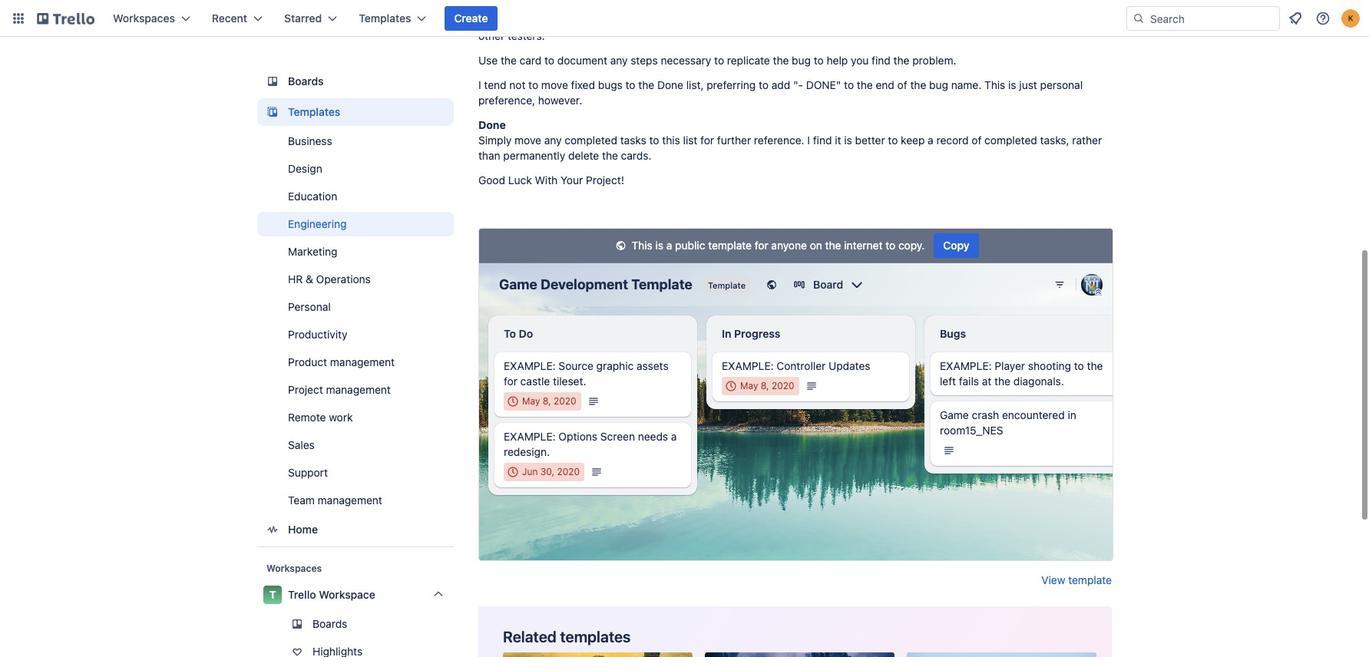 Task type: describe. For each thing, give the bounding box(es) containing it.
related
[[503, 628, 557, 646]]

or
[[892, 14, 902, 27]]

hr & operations
[[288, 273, 371, 286]]

primary element
[[0, 0, 1370, 37]]

replicate
[[727, 54, 770, 67]]

remote work
[[288, 411, 353, 424]]

t
[[269, 589, 276, 602]]

is inside i tend not to move fixed bugs to the done list, preferring to add "- done" to the end of the bug name. this is just personal preference, however.
[[1009, 78, 1017, 91]]

0 notifications image
[[1287, 9, 1305, 28]]

2 horizontal spatial bugs
[[925, 14, 950, 27]]

create button
[[445, 6, 497, 31]]

simply
[[479, 134, 512, 147]]

cards.
[[621, 149, 652, 162]]

your
[[561, 174, 583, 187]]

use for use the card to document any steps necessary to replicate the bug to help you find the problem.
[[479, 54, 498, 67]]

project!
[[586, 174, 625, 187]]

personal
[[288, 300, 331, 313]]

home link
[[257, 516, 454, 544]]

find inside use this list to keep a record of any bugs you find during development play testing, or any bugs that are reported to you by other testers.
[[705, 14, 724, 27]]

home
[[288, 523, 318, 536]]

boards for 2nd boards link from the bottom
[[288, 75, 324, 88]]

to right reported
[[1040, 14, 1050, 27]]

engineering
[[288, 217, 347, 230]]

any right or
[[905, 14, 923, 27]]

education
[[288, 190, 338, 203]]

1 horizontal spatial you
[[851, 54, 869, 67]]

1 vertical spatial workspaces
[[267, 563, 322, 575]]

boards for second boards link from the top of the page
[[313, 618, 348, 631]]

preferring
[[707, 78, 756, 91]]

use this list to keep a record of any bugs you find during development play testing, or any bugs that are reported to you by other testers.
[[479, 14, 1086, 42]]

any up steps
[[636, 14, 653, 27]]

team management
[[288, 494, 382, 507]]

education link
[[257, 184, 454, 209]]

done inside done simply move any completed tasks to this list for further reference. i find it is better to keep a record of completed tasks, rather than permanently delete the cards.
[[479, 118, 506, 131]]

support
[[288, 466, 328, 479]]

view template link
[[1042, 573, 1112, 589]]

trello
[[288, 589, 316, 602]]

tasks,
[[1041, 134, 1070, 147]]

the left card
[[501, 54, 517, 67]]

business link
[[257, 129, 454, 154]]

related templates
[[503, 628, 631, 646]]

to up preferring on the right
[[715, 54, 725, 67]]

hr & operations link
[[257, 267, 454, 292]]

to down steps
[[626, 78, 636, 91]]

management for product management
[[330, 356, 395, 369]]

this inside use this list to keep a record of any bugs you find during development play testing, or any bugs that are reported to you by other testers.
[[501, 14, 519, 27]]

other
[[479, 29, 505, 42]]

reference.
[[754, 134, 805, 147]]

not
[[510, 78, 526, 91]]

templates link
[[257, 98, 454, 126]]

board image
[[264, 72, 282, 91]]

workspaces button
[[104, 6, 200, 31]]

add
[[772, 78, 791, 91]]

it
[[835, 134, 842, 147]]

to left help
[[814, 54, 824, 67]]

starred
[[284, 12, 322, 25]]

2 completed from the left
[[985, 134, 1038, 147]]

done"
[[806, 78, 842, 91]]

find inside done simply move any completed tasks to this list for further reference. i find it is better to keep a record of completed tasks, rather than permanently delete the cards.
[[813, 134, 832, 147]]

list,
[[687, 78, 704, 91]]

1 boards link from the top
[[257, 68, 454, 95]]

rather
[[1073, 134, 1103, 147]]

recent
[[212, 12, 247, 25]]

bug inside i tend not to move fixed bugs to the done list, preferring to add "- done" to the end of the bug name. this is just personal preference, however.
[[930, 78, 949, 91]]

of inside i tend not to move fixed bugs to the done list, preferring to add "- done" to the end of the bug name. this is just personal preference, however.
[[898, 78, 908, 91]]

list inside done simply move any completed tasks to this list for further reference. i find it is better to keep a record of completed tasks, rather than permanently delete the cards.
[[683, 134, 698, 147]]

to right not
[[529, 78, 539, 91]]

recent button
[[203, 6, 272, 31]]

document
[[558, 54, 608, 67]]

however.
[[538, 94, 583, 107]]

the inside done simply move any completed tasks to this list for further reference. i find it is better to keep a record of completed tasks, rather than permanently delete the cards.
[[602, 149, 618, 162]]

0 horizontal spatial you
[[684, 14, 702, 27]]

tend
[[484, 78, 507, 91]]

2 boards link from the top
[[257, 612, 454, 637]]

of inside use this list to keep a record of any bugs you find during development play testing, or any bugs that are reported to you by other testers.
[[623, 14, 633, 27]]

2 horizontal spatial find
[[872, 54, 891, 67]]

product management
[[288, 356, 395, 369]]

open information menu image
[[1316, 11, 1331, 26]]

a inside use this list to keep a record of any bugs you find during development play testing, or any bugs that are reported to you by other testers.
[[579, 14, 585, 27]]

project
[[288, 383, 323, 396]]

view
[[1042, 574, 1066, 587]]

kendallparks02 (kendallparks02) image
[[1342, 9, 1361, 28]]

testing,
[[852, 14, 889, 27]]

marketing link
[[257, 240, 454, 264]]

&
[[306, 273, 313, 286]]

product management link
[[257, 350, 454, 375]]

templates button
[[350, 6, 436, 31]]

keep inside done simply move any completed tasks to this list for further reference. i find it is better to keep a record of completed tasks, rather than permanently delete the cards.
[[901, 134, 925, 147]]

the up add
[[773, 54, 789, 67]]

this
[[985, 78, 1006, 91]]

"-
[[794, 78, 804, 91]]

to left add
[[759, 78, 769, 91]]

fixed
[[571, 78, 595, 91]]

workspaces inside dropdown button
[[113, 12, 175, 25]]

operations
[[316, 273, 371, 286]]

end
[[876, 78, 895, 91]]

delete
[[569, 149, 599, 162]]

home image
[[264, 521, 282, 539]]

template board image
[[264, 103, 282, 121]]

templates inside templates link
[[288, 105, 340, 118]]

than
[[479, 149, 501, 162]]

work
[[329, 411, 353, 424]]



Task type: vqa. For each thing, say whether or not it's contained in the screenshot.
Board Name text box
no



Task type: locate. For each thing, give the bounding box(es) containing it.
software development [web app, ios app, android app] image
[[907, 653, 1097, 658]]

management for team management
[[318, 494, 382, 507]]

1 horizontal spatial record
[[937, 134, 969, 147]]

productivity link
[[257, 323, 454, 347]]

the down problem.
[[911, 78, 927, 91]]

find left the during
[[705, 14, 724, 27]]

to right card
[[545, 54, 555, 67]]

bugs inside i tend not to move fixed bugs to the done list, preferring to add "- done" to the end of the bug name. this is just personal preference, however.
[[598, 78, 623, 91]]

that
[[953, 14, 973, 27]]

1 vertical spatial find
[[872, 54, 891, 67]]

productivity
[[288, 328, 348, 341]]

0 vertical spatial boards
[[288, 75, 324, 88]]

list inside use this list to keep a record of any bugs you find during development play testing, or any bugs that are reported to you by other testers.
[[522, 14, 536, 27]]

management down support link
[[318, 494, 382, 507]]

use for use this list to keep a record of any bugs you find during development play testing, or any bugs that are reported to you by other testers.
[[479, 14, 498, 27]]

of down name.
[[972, 134, 982, 147]]

management for project management
[[326, 383, 391, 396]]

necessary
[[661, 54, 712, 67]]

boards
[[288, 75, 324, 88], [313, 618, 348, 631]]

done left "list,"
[[658, 78, 684, 91]]

the left end
[[857, 78, 873, 91]]

0 horizontal spatial of
[[623, 14, 633, 27]]

workspace
[[319, 589, 375, 602]]

i inside i tend not to move fixed bugs to the done list, preferring to add "- done" to the end of the bug name. this is just personal preference, however.
[[479, 78, 481, 91]]

move inside done simply move any completed tasks to this list for further reference. i find it is better to keep a record of completed tasks, rather than permanently delete the cards.
[[515, 134, 542, 147]]

marketing
[[288, 245, 338, 258]]

the
[[501, 54, 517, 67], [773, 54, 789, 67], [894, 54, 910, 67], [639, 78, 655, 91], [857, 78, 873, 91], [911, 78, 927, 91], [602, 149, 618, 162]]

template
[[1069, 574, 1112, 587]]

done up simply
[[479, 118, 506, 131]]

any inside done simply move any completed tasks to this list for further reference. i find it is better to keep a record of completed tasks, rather than permanently delete the cards.
[[545, 134, 562, 147]]

0 vertical spatial use
[[479, 14, 498, 27]]

web development image
[[503, 653, 693, 658]]

bugs right fixed
[[598, 78, 623, 91]]

1 vertical spatial list
[[683, 134, 698, 147]]

find up end
[[872, 54, 891, 67]]

use the card to document any steps necessary to replicate the bug to help you find the problem.
[[479, 54, 957, 67]]

0 horizontal spatial workspaces
[[113, 12, 175, 25]]

management down productivity link
[[330, 356, 395, 369]]

i left tend
[[479, 78, 481, 91]]

0 horizontal spatial list
[[522, 14, 536, 27]]

view template
[[1042, 574, 1112, 587]]

a
[[579, 14, 585, 27], [928, 134, 934, 147]]

0 vertical spatial record
[[588, 14, 620, 27]]

completed up delete
[[565, 134, 618, 147]]

bug
[[792, 54, 811, 67], [930, 78, 949, 91]]

2 horizontal spatial you
[[1053, 14, 1071, 27]]

1 vertical spatial is
[[845, 134, 853, 147]]

0 vertical spatial list
[[522, 14, 536, 27]]

to right better on the top
[[888, 134, 898, 147]]

to right done"
[[844, 78, 854, 91]]

1 horizontal spatial keep
[[901, 134, 925, 147]]

1 horizontal spatial i
[[808, 134, 811, 147]]

1 vertical spatial templates
[[288, 105, 340, 118]]

0 vertical spatial workspaces
[[113, 12, 175, 25]]

0 horizontal spatial completed
[[565, 134, 618, 147]]

1 vertical spatial use
[[479, 54, 498, 67]]

sales
[[288, 439, 315, 452]]

a right better on the top
[[928, 134, 934, 147]]

1 vertical spatial i
[[808, 134, 811, 147]]

is left the just
[[1009, 78, 1017, 91]]

to right 'tasks'
[[650, 134, 660, 147]]

any up permanently
[[545, 134, 562, 147]]

0 vertical spatial bug
[[792, 54, 811, 67]]

just
[[1020, 78, 1038, 91]]

you left by
[[1053, 14, 1071, 27]]

team management link
[[257, 489, 454, 513]]

1 vertical spatial boards
[[313, 618, 348, 631]]

0 vertical spatial templates
[[359, 12, 411, 25]]

0 vertical spatial a
[[579, 14, 585, 27]]

the up end
[[894, 54, 910, 67]]

0 horizontal spatial a
[[579, 14, 585, 27]]

templates up business
[[288, 105, 340, 118]]

for
[[701, 134, 715, 147]]

move up permanently
[[515, 134, 542, 147]]

0 horizontal spatial keep
[[552, 14, 576, 27]]

1 vertical spatial management
[[326, 383, 391, 396]]

to up testers.
[[539, 14, 549, 27]]

hr
[[288, 273, 303, 286]]

completed
[[565, 134, 618, 147], [985, 134, 1038, 147]]

remote work link
[[257, 406, 454, 430]]

a up the document
[[579, 14, 585, 27]]

1 vertical spatial keep
[[901, 134, 925, 147]]

with
[[535, 174, 558, 187]]

keep right better on the top
[[901, 134, 925, 147]]

to
[[539, 14, 549, 27], [1040, 14, 1050, 27], [545, 54, 555, 67], [715, 54, 725, 67], [814, 54, 824, 67], [529, 78, 539, 91], [626, 78, 636, 91], [759, 78, 769, 91], [844, 78, 854, 91], [650, 134, 660, 147], [888, 134, 898, 147]]

2 vertical spatial management
[[318, 494, 382, 507]]

steps
[[631, 54, 658, 67]]

2 use from the top
[[479, 54, 498, 67]]

back to home image
[[37, 6, 94, 31]]

product
[[288, 356, 327, 369]]

0 horizontal spatial record
[[588, 14, 620, 27]]

business
[[288, 134, 332, 148]]

of up steps
[[623, 14, 633, 27]]

any left steps
[[611, 54, 628, 67]]

keep inside use this list to keep a record of any bugs you find during development play testing, or any bugs that are reported to you by other testers.
[[552, 14, 576, 27]]

search image
[[1133, 12, 1146, 25]]

luck
[[508, 174, 532, 187]]

done inside i tend not to move fixed bugs to the done list, preferring to add "- done" to the end of the bug name. this is just personal preference, however.
[[658, 78, 684, 91]]

good luck with your project!
[[479, 174, 625, 187]]

1 vertical spatial bug
[[930, 78, 949, 91]]

of inside done simply move any completed tasks to this list for further reference. i find it is better to keep a record of completed tasks, rather than permanently delete the cards.
[[972, 134, 982, 147]]

a inside done simply move any completed tasks to this list for further reference. i find it is better to keep a record of completed tasks, rather than permanently delete the cards.
[[928, 134, 934, 147]]

this left the for
[[662, 134, 681, 147]]

permanently
[[504, 149, 566, 162]]

this inside done simply move any completed tasks to this list for further reference. i find it is better to keep a record of completed tasks, rather than permanently delete the cards.
[[662, 134, 681, 147]]

of right end
[[898, 78, 908, 91]]

2 horizontal spatial of
[[972, 134, 982, 147]]

1 horizontal spatial is
[[1009, 78, 1017, 91]]

by
[[1074, 14, 1086, 27]]

1 horizontal spatial list
[[683, 134, 698, 147]]

0 vertical spatial find
[[705, 14, 724, 27]]

you up necessary
[[684, 14, 702, 27]]

boards link
[[257, 68, 454, 95], [257, 612, 454, 637]]

this
[[501, 14, 519, 27], [662, 134, 681, 147]]

0 horizontal spatial i
[[479, 78, 481, 91]]

keep up the document
[[552, 14, 576, 27]]

1 completed from the left
[[565, 134, 618, 147]]

team
[[288, 494, 315, 507]]

1 horizontal spatial bugs
[[656, 14, 681, 27]]

1 vertical spatial done
[[479, 118, 506, 131]]

0 horizontal spatial templates
[[288, 105, 340, 118]]

1 horizontal spatial of
[[898, 78, 908, 91]]

0 horizontal spatial find
[[705, 14, 724, 27]]

trello workspace
[[288, 589, 375, 602]]

you
[[684, 14, 702, 27], [1053, 14, 1071, 27], [851, 54, 869, 67]]

0 vertical spatial move
[[542, 78, 568, 91]]

1 horizontal spatial completed
[[985, 134, 1038, 147]]

done simply move any completed tasks to this list for further reference. i find it is better to keep a record of completed tasks, rather than permanently delete the cards.
[[479, 118, 1103, 162]]

0 vertical spatial keep
[[552, 14, 576, 27]]

remote
[[288, 411, 326, 424]]

i tend not to move fixed bugs to the done list, preferring to add "- done" to the end of the bug name. this is just personal preference, however.
[[479, 78, 1083, 107]]

is inside done simply move any completed tasks to this list for further reference. i find it is better to keep a record of completed tasks, rather than permanently delete the cards.
[[845, 134, 853, 147]]

1 horizontal spatial a
[[928, 134, 934, 147]]

1 vertical spatial move
[[515, 134, 542, 147]]

0 horizontal spatial bugs
[[598, 78, 623, 91]]

0 vertical spatial of
[[623, 14, 633, 27]]

templates
[[359, 12, 411, 25], [288, 105, 340, 118]]

0 vertical spatial management
[[330, 356, 395, 369]]

management inside "link"
[[318, 494, 382, 507]]

is right it in the right of the page
[[845, 134, 853, 147]]

move
[[542, 78, 568, 91], [515, 134, 542, 147]]

templates inside the templates dropdown button
[[359, 12, 411, 25]]

1 vertical spatial record
[[937, 134, 969, 147]]

find left it in the right of the page
[[813, 134, 832, 147]]

game development image
[[705, 653, 895, 658]]

Search field
[[1146, 7, 1280, 30]]

1 horizontal spatial this
[[662, 134, 681, 147]]

record
[[588, 14, 620, 27], [937, 134, 969, 147]]

boards link up templates link
[[257, 68, 454, 95]]

1 vertical spatial a
[[928, 134, 934, 147]]

0 vertical spatial i
[[479, 78, 481, 91]]

sales link
[[257, 433, 454, 458]]

1 horizontal spatial done
[[658, 78, 684, 91]]

name.
[[952, 78, 982, 91]]

development
[[761, 14, 826, 27]]

0 horizontal spatial this
[[501, 14, 519, 27]]

project management
[[288, 383, 391, 396]]

templates right starred dropdown button
[[359, 12, 411, 25]]

2 vertical spatial find
[[813, 134, 832, 147]]

boards down trello workspace
[[313, 618, 348, 631]]

support link
[[257, 461, 454, 486]]

i inside done simply move any completed tasks to this list for further reference. i find it is better to keep a record of completed tasks, rather than permanently delete the cards.
[[808, 134, 811, 147]]

boards link down workspace
[[257, 612, 454, 637]]

i left it in the right of the page
[[808, 134, 811, 147]]

engineering link
[[257, 212, 454, 237]]

2 vertical spatial of
[[972, 134, 982, 147]]

1 horizontal spatial templates
[[359, 12, 411, 25]]

1 use from the top
[[479, 14, 498, 27]]

card
[[520, 54, 542, 67]]

0 vertical spatial done
[[658, 78, 684, 91]]

record inside use this list to keep a record of any bugs you find during development play testing, or any bugs that are reported to you by other testers.
[[588, 14, 620, 27]]

list left the for
[[683, 134, 698, 147]]

0 horizontal spatial is
[[845, 134, 853, 147]]

templates
[[560, 628, 631, 646]]

record inside done simply move any completed tasks to this list for further reference. i find it is better to keep a record of completed tasks, rather than permanently delete the cards.
[[937, 134, 969, 147]]

keep
[[552, 14, 576, 27], [901, 134, 925, 147]]

problem.
[[913, 54, 957, 67]]

1 vertical spatial boards link
[[257, 612, 454, 637]]

during
[[726, 14, 758, 27]]

help
[[827, 54, 848, 67]]

move inside i tend not to move fixed bugs to the done list, preferring to add "- done" to the end of the bug name. this is just personal preference, however.
[[542, 78, 568, 91]]

move up however.
[[542, 78, 568, 91]]

play
[[828, 14, 849, 27]]

of
[[623, 14, 633, 27], [898, 78, 908, 91], [972, 134, 982, 147]]

0 vertical spatial this
[[501, 14, 519, 27]]

0 vertical spatial boards link
[[257, 68, 454, 95]]

design link
[[257, 157, 454, 181]]

find
[[705, 14, 724, 27], [872, 54, 891, 67], [813, 134, 832, 147]]

0 horizontal spatial bug
[[792, 54, 811, 67]]

project management link
[[257, 378, 454, 403]]

bugs up necessary
[[656, 14, 681, 27]]

done
[[658, 78, 684, 91], [479, 118, 506, 131]]

bug down problem.
[[930, 78, 949, 91]]

you right help
[[851, 54, 869, 67]]

1 horizontal spatial workspaces
[[267, 563, 322, 575]]

record down name.
[[937, 134, 969, 147]]

record up the document
[[588, 14, 620, 27]]

use down other
[[479, 54, 498, 67]]

1 vertical spatial this
[[662, 134, 681, 147]]

use up other
[[479, 14, 498, 27]]

reported
[[994, 14, 1037, 27]]

personal link
[[257, 295, 454, 320]]

preference,
[[479, 94, 536, 107]]

0 horizontal spatial done
[[479, 118, 506, 131]]

bugs
[[656, 14, 681, 27], [925, 14, 950, 27], [598, 78, 623, 91]]

use inside use this list to keep a record of any bugs you find during development play testing, or any bugs that are reported to you by other testers.
[[479, 14, 498, 27]]

tasks
[[621, 134, 647, 147]]

0 vertical spatial is
[[1009, 78, 1017, 91]]

testers.
[[508, 29, 545, 42]]

the up project!
[[602, 149, 618, 162]]

completed left tasks, at the top
[[985, 134, 1038, 147]]

1 horizontal spatial find
[[813, 134, 832, 147]]

bugs left that
[[925, 14, 950, 27]]

personal
[[1041, 78, 1083, 91]]

this up testers.
[[501, 14, 519, 27]]

boards right board image
[[288, 75, 324, 88]]

the down steps
[[639, 78, 655, 91]]

management down product management link
[[326, 383, 391, 396]]

list up testers.
[[522, 14, 536, 27]]

design
[[288, 162, 322, 175]]

create
[[454, 12, 488, 25]]

further
[[717, 134, 751, 147]]

1 vertical spatial of
[[898, 78, 908, 91]]

better
[[856, 134, 886, 147]]

bug up "-
[[792, 54, 811, 67]]

1 horizontal spatial bug
[[930, 78, 949, 91]]

starred button
[[275, 6, 347, 31]]



